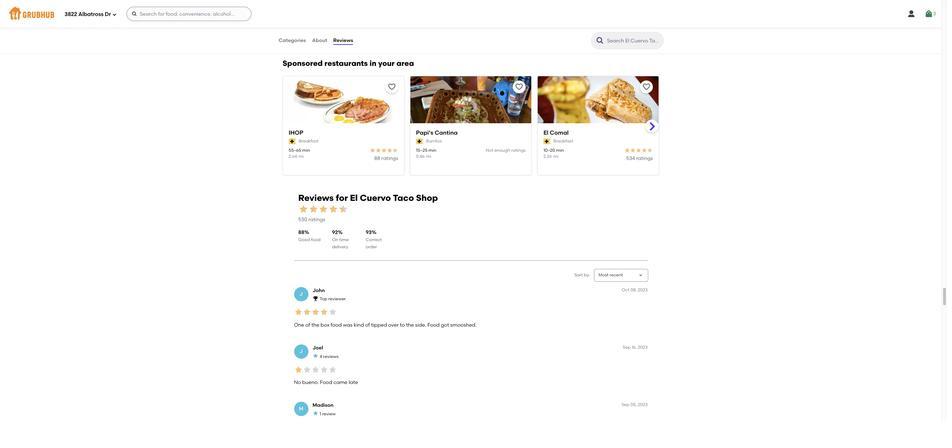 Task type: vqa. For each thing, say whether or not it's contained in the screenshot.
Taco Cabana 20140 logo
no



Task type: locate. For each thing, give the bounding box(es) containing it.
1 vertical spatial 88
[[298, 230, 305, 236]]

1 vertical spatial reviews
[[298, 193, 334, 204]]

530
[[298, 217, 307, 223]]

j
[[300, 291, 303, 297], [300, 349, 303, 355]]

15–25 min 0.46 mi
[[416, 148, 437, 159]]

j left trophy icon
[[300, 291, 303, 297]]

got
[[441, 322, 449, 329]]

2023 for no bueno. food came late
[[638, 345, 648, 350]]

svg image
[[908, 10, 916, 18], [925, 10, 934, 18], [132, 11, 137, 17]]

0 horizontal spatial the
[[312, 322, 320, 329]]

categories
[[279, 37, 306, 43]]

0 horizontal spatial food
[[320, 380, 332, 386]]

food inside 88 good food
[[311, 238, 321, 243]]

tipped
[[371, 322, 387, 329]]

0 horizontal spatial min
[[302, 148, 310, 153]]

ihop logo image
[[283, 76, 404, 136]]

save this restaurant image for el comal
[[643, 83, 651, 91]]

of right one
[[306, 322, 310, 329]]

0 vertical spatial j
[[300, 291, 303, 297]]

1 horizontal spatial breakfast
[[554, 139, 574, 144]]

food right good
[[311, 238, 321, 243]]

sep left 16,
[[623, 345, 631, 350]]

3 save this restaurant button from the left
[[641, 81, 654, 93]]

0 vertical spatial 88
[[375, 156, 380, 162]]

came
[[334, 380, 348, 386]]

1 horizontal spatial subscription pass image
[[544, 139, 551, 145]]

2 subscription pass image from the left
[[544, 139, 551, 145]]

1 save this restaurant image from the left
[[388, 83, 396, 91]]

0 horizontal spatial save this restaurant button
[[386, 81, 399, 93]]

star icon image
[[370, 148, 376, 153], [376, 148, 381, 153], [381, 148, 387, 153], [387, 148, 393, 153], [393, 148, 399, 153], [393, 148, 399, 153], [625, 148, 631, 153], [631, 148, 636, 153], [636, 148, 642, 153], [642, 148, 648, 153], [648, 148, 654, 153], [648, 148, 654, 153], [298, 204, 308, 214], [308, 204, 318, 214], [318, 204, 328, 214], [328, 204, 338, 214], [338, 204, 348, 214], [338, 204, 348, 214], [294, 308, 303, 317], [303, 308, 311, 317], [311, 308, 320, 317], [320, 308, 328, 317], [328, 308, 337, 317], [313, 354, 318, 359], [294, 366, 303, 375], [303, 366, 311, 375], [311, 366, 320, 375], [320, 366, 328, 375], [328, 366, 337, 375], [313, 411, 318, 417]]

sort by:
[[575, 273, 590, 278]]

joel
[[313, 345, 323, 351]]

1 vertical spatial el
[[350, 193, 358, 204]]

3 min from the left
[[557, 148, 564, 153]]

1 vertical spatial j
[[300, 349, 303, 355]]

1 subscription pass image from the left
[[416, 139, 424, 145]]

1 vertical spatial sep
[[622, 403, 630, 408]]

oct 08, 2023
[[622, 288, 648, 293]]

1 vertical spatial food
[[320, 380, 332, 386]]

mi right 2.64
[[299, 154, 304, 159]]

1 horizontal spatial food
[[428, 322, 440, 329]]

2 horizontal spatial mi
[[554, 154, 559, 159]]

categories button
[[279, 28, 307, 54]]

3 mi from the left
[[554, 154, 559, 159]]

reviews for reviews for el cuervo taco shop
[[298, 193, 334, 204]]

0 horizontal spatial of
[[306, 322, 310, 329]]

reviews up restaurants
[[333, 37, 353, 43]]

breakfast down ihop
[[299, 139, 319, 144]]

Search for food, convenience, alcohol... search field
[[127, 7, 252, 21]]

4
[[320, 355, 322, 360]]

breakfast for el comal
[[554, 139, 574, 144]]

3 button
[[925, 7, 937, 20]]

save this restaurant image for ihop
[[388, 83, 396, 91]]

2023 right 08,
[[638, 288, 648, 293]]

subscription pass image up 15–25
[[416, 139, 424, 145]]

ratings
[[512, 148, 526, 153], [382, 156, 399, 162], [637, 156, 654, 162], [309, 217, 325, 223]]

m
[[299, 406, 304, 412]]

1 mi from the left
[[299, 154, 304, 159]]

review
[[322, 412, 336, 417]]

92 on time delivery
[[332, 230, 349, 250]]

93 correct order
[[366, 230, 382, 250]]

sep
[[623, 345, 631, 350], [622, 403, 630, 408]]

min inside 15–25 min 0.46 mi
[[429, 148, 437, 153]]

reviews button
[[333, 28, 354, 54]]

2.64
[[289, 154, 297, 159]]

1 horizontal spatial the
[[406, 322, 414, 329]]

j left the joel
[[300, 349, 303, 355]]

save this restaurant image
[[388, 83, 396, 91], [643, 83, 651, 91]]

the left box
[[312, 322, 320, 329]]

0 horizontal spatial el
[[350, 193, 358, 204]]

0 horizontal spatial subscription pass image
[[416, 139, 424, 145]]

min for ihop
[[302, 148, 310, 153]]

mi inside 10–20 min 2.26 mi
[[554, 154, 559, 159]]

subscription pass image up 10–20 at the top right of the page
[[544, 139, 551, 145]]

0 vertical spatial sep
[[623, 345, 631, 350]]

2023 right 16,
[[638, 345, 648, 350]]

el right for
[[350, 193, 358, 204]]

albatross
[[78, 11, 104, 17]]

0 horizontal spatial 88
[[298, 230, 305, 236]]

save this restaurant button for papi's
[[513, 81, 526, 93]]

not enough ratings
[[486, 148, 526, 153]]

88
[[375, 156, 380, 162], [298, 230, 305, 236]]

save this restaurant button
[[386, 81, 399, 93], [513, 81, 526, 93], [641, 81, 654, 93]]

2 mi from the left
[[426, 154, 432, 159]]

mi
[[299, 154, 304, 159], [426, 154, 432, 159], [554, 154, 559, 159]]

0 horizontal spatial food
[[311, 238, 321, 243]]

min
[[302, 148, 310, 153], [429, 148, 437, 153], [557, 148, 564, 153]]

mi inside 55–65 min 2.64 mi
[[299, 154, 304, 159]]

j for john
[[300, 291, 303, 297]]

ratings right 530
[[309, 217, 325, 223]]

2 vertical spatial 2023
[[638, 403, 648, 408]]

reviews for el cuervo taco shop
[[298, 193, 438, 204]]

3822
[[65, 11, 77, 17]]

1 horizontal spatial 88
[[375, 156, 380, 162]]

no
[[294, 380, 301, 386]]

1 save this restaurant button from the left
[[386, 81, 399, 93]]

534 ratings
[[627, 156, 654, 162]]

trophy icon image
[[313, 296, 318, 302]]

was
[[343, 322, 353, 329]]

min right 10–20 at the top right of the page
[[557, 148, 564, 153]]

min inside 55–65 min 2.64 mi
[[302, 148, 310, 153]]

1 horizontal spatial min
[[429, 148, 437, 153]]

2 j from the top
[[300, 349, 303, 355]]

1 horizontal spatial food
[[331, 322, 342, 329]]

most
[[599, 273, 609, 278]]

subscription pass image
[[416, 139, 424, 145], [544, 139, 551, 145]]

side.
[[415, 322, 427, 329]]

2 save this restaurant button from the left
[[513, 81, 526, 93]]

88 inside 88 good food
[[298, 230, 305, 236]]

1 horizontal spatial save this restaurant button
[[513, 81, 526, 93]]

shop
[[416, 193, 438, 204]]

1 breakfast from the left
[[299, 139, 319, 144]]

2023 right 05,
[[638, 403, 648, 408]]

save this restaurant button for el
[[641, 81, 654, 93]]

recent
[[610, 273, 623, 278]]

not
[[486, 148, 494, 153]]

breakfast down comal
[[554, 139, 574, 144]]

of right kind
[[365, 322, 370, 329]]

el comal link
[[544, 129, 654, 137]]

min down burritos on the top
[[429, 148, 437, 153]]

reviews inside button
[[333, 37, 353, 43]]

55–65 min 2.64 mi
[[289, 148, 310, 159]]

0 horizontal spatial save this restaurant image
[[388, 83, 396, 91]]

most recent
[[599, 273, 623, 278]]

1 vertical spatial 2023
[[638, 345, 648, 350]]

1 min from the left
[[302, 148, 310, 153]]

sep left 05,
[[622, 403, 630, 408]]

food
[[311, 238, 321, 243], [331, 322, 342, 329]]

breakfast for ihop
[[299, 139, 319, 144]]

to
[[400, 322, 405, 329]]

0 vertical spatial 2023
[[638, 288, 648, 293]]

2 min from the left
[[429, 148, 437, 153]]

mi for el comal
[[554, 154, 559, 159]]

1 horizontal spatial save this restaurant image
[[643, 83, 651, 91]]

mi for ihop
[[299, 154, 304, 159]]

mi right the 0.46
[[426, 154, 432, 159]]

svg image
[[112, 12, 117, 17]]

ratings left the 0.46
[[382, 156, 399, 162]]

0 vertical spatial food
[[428, 322, 440, 329]]

2 horizontal spatial min
[[557, 148, 564, 153]]

subscription pass image for el
[[544, 139, 551, 145]]

mi right 2.26
[[554, 154, 559, 159]]

1 j from the top
[[300, 291, 303, 297]]

sponsored restaurants in your area
[[283, 59, 414, 68]]

min inside 10–20 min 2.26 mi
[[557, 148, 564, 153]]

0 vertical spatial food
[[311, 238, 321, 243]]

Search El Cuervo Taco Shop search field
[[607, 37, 661, 44]]

ratings right enough
[[512, 148, 526, 153]]

of
[[306, 322, 310, 329], [365, 322, 370, 329]]

1 horizontal spatial mi
[[426, 154, 432, 159]]

ratings for 530 ratings
[[309, 217, 325, 223]]

1 horizontal spatial el
[[544, 129, 549, 136]]

ratings for 534 ratings
[[637, 156, 654, 162]]

cantina
[[435, 129, 458, 136]]

2 breakfast from the left
[[554, 139, 574, 144]]

reviewer
[[329, 297, 346, 302]]

the right to
[[406, 322, 414, 329]]

food right box
[[331, 322, 342, 329]]

2 horizontal spatial save this restaurant button
[[641, 81, 654, 93]]

your
[[379, 59, 395, 68]]

2 horizontal spatial svg image
[[925, 10, 934, 18]]

0 horizontal spatial mi
[[299, 154, 304, 159]]

0 vertical spatial reviews
[[333, 37, 353, 43]]

0 horizontal spatial breakfast
[[299, 139, 319, 144]]

2 save this restaurant image from the left
[[643, 83, 651, 91]]

1 2023 from the top
[[638, 288, 648, 293]]

el
[[544, 129, 549, 136], [350, 193, 358, 204]]

breakfast
[[299, 139, 319, 144], [554, 139, 574, 144]]

order
[[366, 245, 377, 250]]

food left got
[[428, 322, 440, 329]]

88 for 88 good food
[[298, 230, 305, 236]]

el left comal
[[544, 129, 549, 136]]

reviews up 530 ratings
[[298, 193, 334, 204]]

burritos
[[426, 139, 442, 144]]

mi inside 15–25 min 0.46 mi
[[426, 154, 432, 159]]

534
[[627, 156, 635, 162]]

88 ratings
[[375, 156, 399, 162]]

food left came
[[320, 380, 332, 386]]

2 2023 from the top
[[638, 345, 648, 350]]

ratings right 534
[[637, 156, 654, 162]]

1 horizontal spatial of
[[365, 322, 370, 329]]

the
[[312, 322, 320, 329], [406, 322, 414, 329]]

sep 05, 2023
[[622, 403, 648, 408]]

min right 55–65
[[302, 148, 310, 153]]

papi's
[[416, 129, 434, 136]]

papi's cantina logo image
[[411, 76, 532, 136]]



Task type: describe. For each thing, give the bounding box(es) containing it.
ihop
[[289, 129, 304, 136]]

dr
[[105, 11, 111, 17]]

main navigation navigation
[[0, 0, 942, 28]]

subscription pass image
[[289, 139, 296, 145]]

box
[[321, 322, 330, 329]]

no bueno. food came late
[[294, 380, 358, 386]]

sep for madison
[[622, 403, 630, 408]]

1 of from the left
[[306, 322, 310, 329]]

over
[[389, 322, 399, 329]]

2.26
[[544, 154, 552, 159]]

3822 albatross dr
[[65, 11, 111, 17]]

correct
[[366, 238, 382, 243]]

ihop link
[[289, 129, 399, 137]]

ratings for 88 ratings
[[382, 156, 399, 162]]

0 horizontal spatial svg image
[[132, 11, 137, 17]]

mi for papi's cantina
[[426, 154, 432, 159]]

about
[[312, 37, 327, 43]]

08,
[[631, 288, 637, 293]]

16,
[[632, 345, 637, 350]]

restaurants
[[325, 59, 368, 68]]

3
[[934, 11, 937, 17]]

sep 16, 2023
[[623, 345, 648, 350]]

subscription pass image for papi's
[[416, 139, 424, 145]]

55–65
[[289, 148, 301, 153]]

1 horizontal spatial svg image
[[908, 10, 916, 18]]

svg image inside 3 button
[[925, 10, 934, 18]]

top
[[320, 297, 328, 302]]

1 review
[[320, 412, 336, 417]]

search icon image
[[596, 36, 605, 45]]

about button
[[312, 28, 328, 54]]

0.46
[[416, 154, 425, 159]]

0 vertical spatial el
[[544, 129, 549, 136]]

2 the from the left
[[406, 322, 414, 329]]

el comal
[[544, 129, 569, 136]]

2023 for one of the box food was kind of tipped over to the side. food got smooshed.
[[638, 288, 648, 293]]

save this restaurant image
[[515, 83, 524, 91]]

delivery
[[332, 245, 348, 250]]

papi's cantina
[[416, 129, 458, 136]]

bueno.
[[302, 380, 319, 386]]

taco
[[393, 193, 414, 204]]

time
[[340, 238, 349, 243]]

enough
[[495, 148, 511, 153]]

92
[[332, 230, 338, 236]]

by:
[[584, 273, 590, 278]]

sort
[[575, 273, 583, 278]]

10–20
[[544, 148, 555, 153]]

one
[[294, 322, 304, 329]]

for
[[336, 193, 348, 204]]

reviews
[[323, 355, 339, 360]]

j for joel
[[300, 349, 303, 355]]

93
[[366, 230, 372, 236]]

1
[[320, 412, 321, 417]]

10–20 min 2.26 mi
[[544, 148, 564, 159]]

cuervo
[[360, 193, 391, 204]]

on
[[332, 238, 339, 243]]

sponsored
[[283, 59, 323, 68]]

top reviewer
[[320, 297, 346, 302]]

comal
[[550, 129, 569, 136]]

05,
[[631, 403, 637, 408]]

88 good food
[[298, 230, 321, 243]]

1 the from the left
[[312, 322, 320, 329]]

sep for joel
[[623, 345, 631, 350]]

4 reviews
[[320, 355, 339, 360]]

2 of from the left
[[365, 322, 370, 329]]

one of the box food was kind of tipped over to the side. food got smooshed.
[[294, 322, 477, 329]]

kind
[[354, 322, 364, 329]]

Sort by: field
[[599, 273, 623, 279]]

reviews for reviews
[[333, 37, 353, 43]]

area
[[397, 59, 414, 68]]

15–25
[[416, 148, 428, 153]]

min for el comal
[[557, 148, 564, 153]]

in
[[370, 59, 377, 68]]

oct
[[622, 288, 630, 293]]

late
[[349, 380, 358, 386]]

john
[[313, 288, 325, 294]]

good
[[298, 238, 310, 243]]

530 ratings
[[298, 217, 325, 223]]

min for papi's cantina
[[429, 148, 437, 153]]

smooshed.
[[451, 322, 477, 329]]

3 2023 from the top
[[638, 403, 648, 408]]

1 vertical spatial food
[[331, 322, 342, 329]]

88 for 88 ratings
[[375, 156, 380, 162]]

caret down icon image
[[638, 273, 644, 279]]

el comal logo image
[[538, 76, 659, 136]]

madison
[[313, 403, 334, 409]]

papi's cantina link
[[416, 129, 526, 137]]



